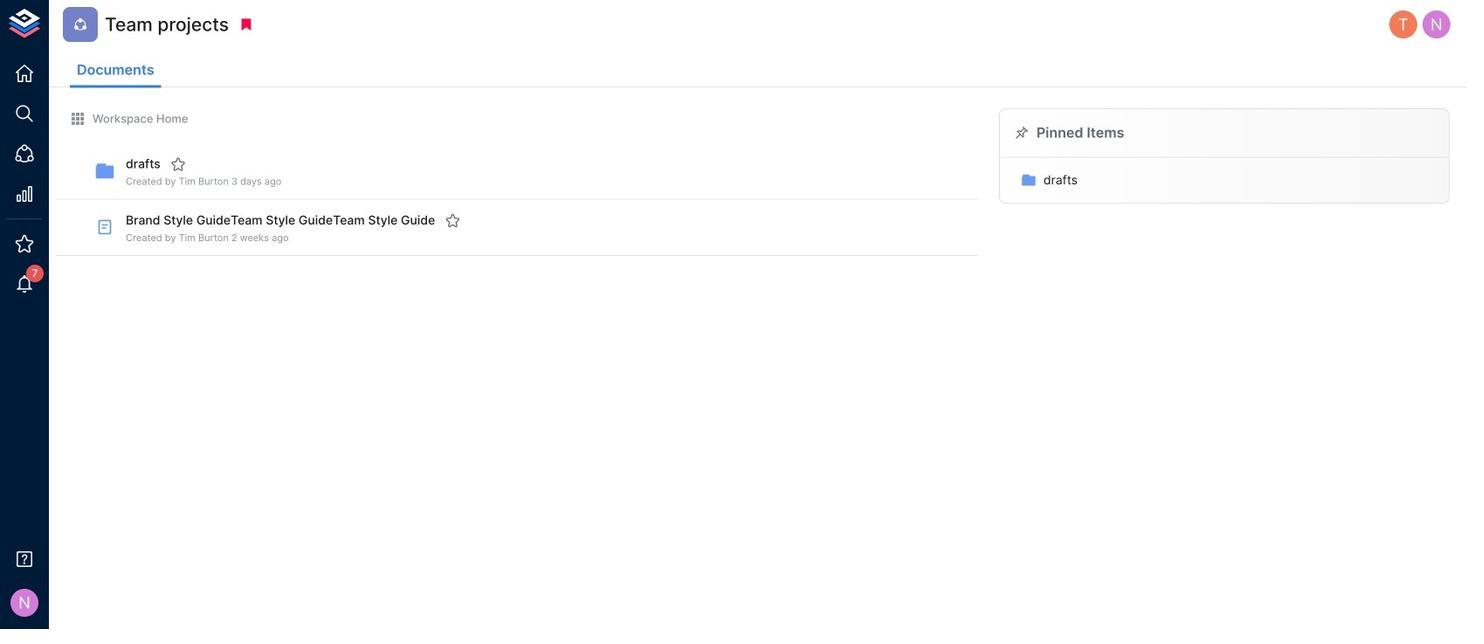 Task type: locate. For each thing, give the bounding box(es) containing it.
favorite image
[[445, 213, 461, 228]]

favorite image
[[170, 156, 186, 172]]



Task type: describe. For each thing, give the bounding box(es) containing it.
remove bookmark image
[[239, 17, 254, 32]]



Task type: vqa. For each thing, say whether or not it's contained in the screenshot.
1st help IMAGE from the bottom of the page
no



